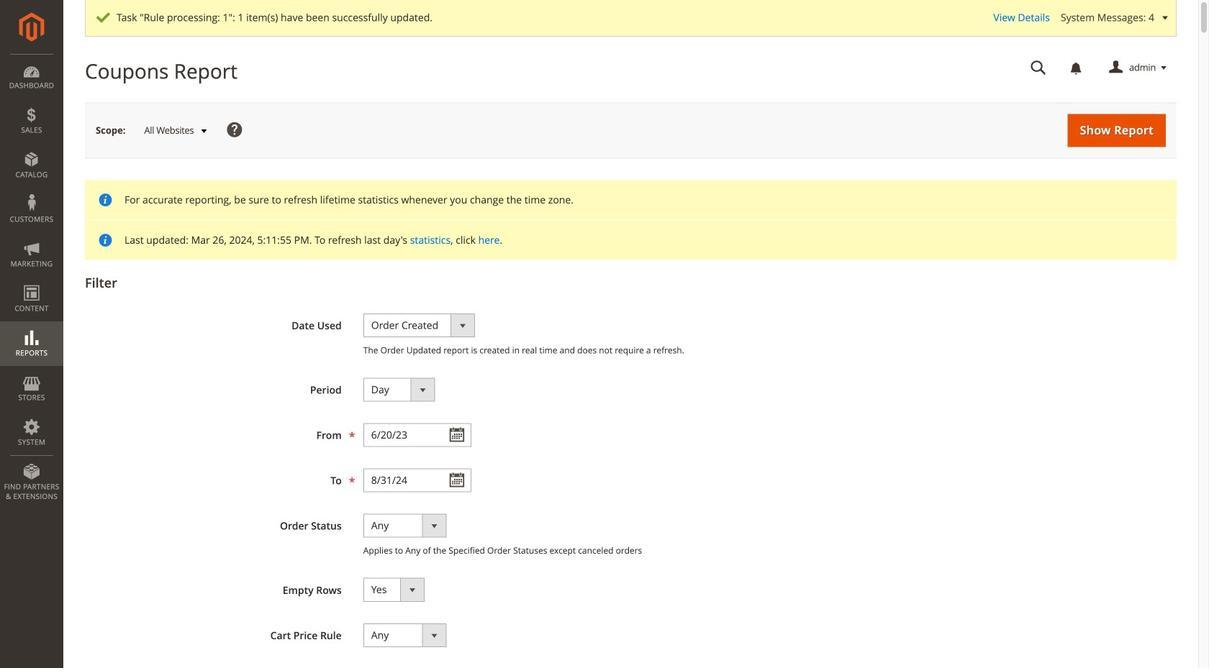Task type: locate. For each thing, give the bounding box(es) containing it.
None text field
[[1021, 55, 1057, 81], [363, 423, 471, 447], [363, 469, 471, 493], [1021, 55, 1057, 81], [363, 423, 471, 447], [363, 469, 471, 493]]

menu bar
[[0, 54, 63, 509]]

magento admin panel image
[[19, 12, 44, 42]]



